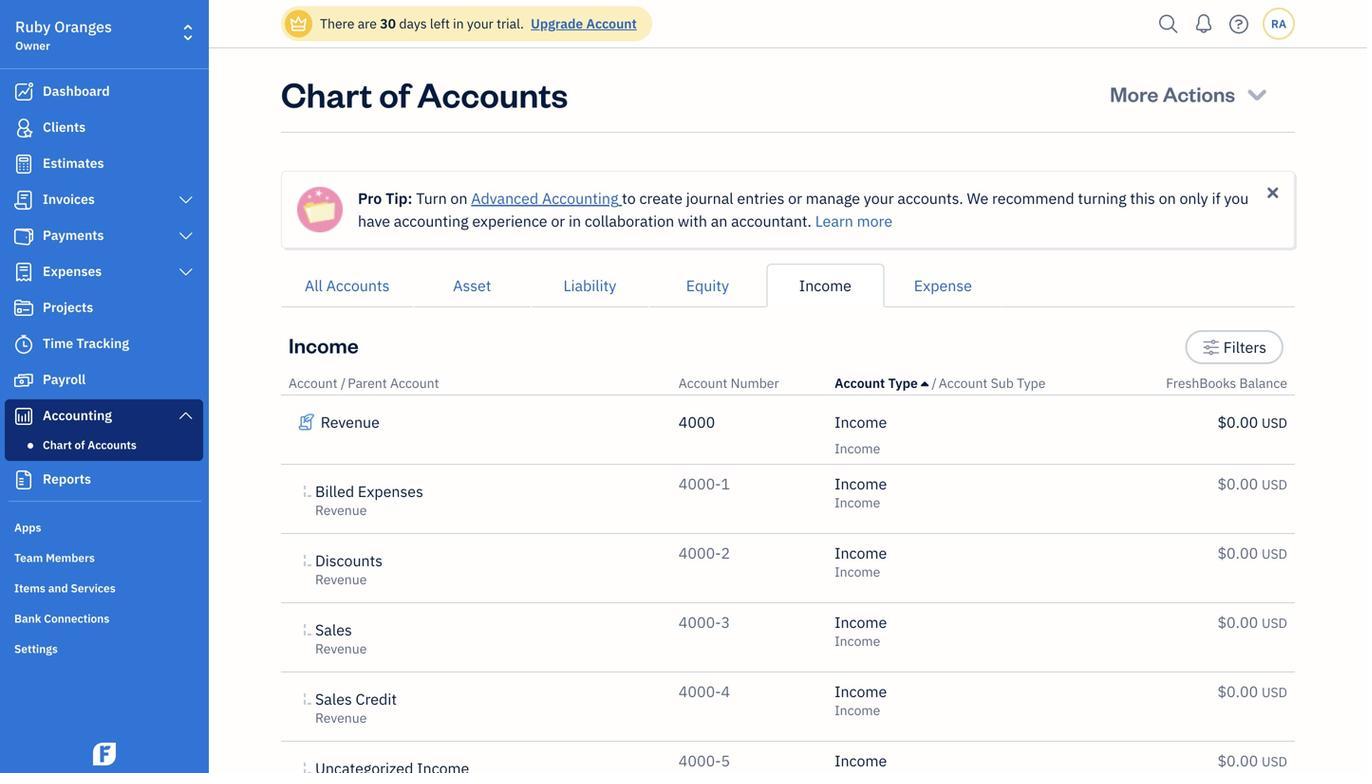 Task type: vqa. For each thing, say whether or not it's contained in the screenshot.
here
no



Task type: describe. For each thing, give the bounding box(es) containing it.
learn more
[[815, 211, 893, 231]]

you
[[1224, 188, 1249, 208]]

30
[[380, 15, 396, 32]]

income income for 4
[[835, 682, 887, 720]]

chevron large down image for expenses
[[177, 265, 195, 280]]

expenses inside the billed expenses revenue
[[358, 482, 423, 502]]

learn
[[815, 211, 853, 231]]

team members link
[[5, 543, 203, 572]]

usd for 5
[[1262, 753, 1287, 771]]

payment image
[[12, 227, 35, 246]]

only
[[1180, 188, 1208, 208]]

sales for sales credit
[[315, 690, 352, 710]]

1 usd from the top
[[1262, 414, 1287, 432]]

search image
[[1153, 10, 1184, 38]]

reports
[[43, 470, 91, 488]]

settings image
[[1202, 336, 1220, 359]]

notifications image
[[1189, 5, 1219, 43]]

money image
[[12, 371, 35, 390]]

income inside button
[[799, 276, 852, 296]]

expenses link
[[5, 255, 203, 290]]

invoices
[[43, 190, 95, 208]]

chevron large down image for accounting
[[177, 408, 195, 423]]

1 horizontal spatial of
[[379, 71, 410, 116]]

more actions button
[[1093, 71, 1287, 117]]

apps link
[[5, 513, 203, 541]]

1 $0.00 from the top
[[1218, 413, 1258, 432]]

ra
[[1271, 16, 1286, 31]]

billed expenses revenue
[[315, 482, 423, 519]]

revenue down account / parent account
[[321, 413, 380, 432]]

$0.00 for 3
[[1218, 613, 1258, 633]]

1 horizontal spatial or
[[788, 188, 802, 208]]

trial.
[[497, 15, 524, 32]]

connections
[[44, 611, 109, 627]]

estimates
[[43, 154, 104, 172]]

4000- for 3
[[679, 613, 721, 633]]

days
[[399, 15, 427, 32]]

your for trial.
[[467, 15, 493, 32]]

learn more link
[[815, 211, 893, 231]]

$0.00 usd for 1
[[1218, 474, 1287, 494]]

more actions
[[1110, 80, 1235, 107]]

ra button
[[1263, 8, 1295, 40]]

caretup image
[[921, 376, 929, 391]]

filters
[[1224, 338, 1266, 357]]

payments
[[43, 226, 104, 244]]

projects link
[[5, 291, 203, 326]]

are
[[358, 15, 377, 32]]

2
[[721, 544, 730, 563]]

account / parent account
[[289, 375, 439, 392]]

accounts.
[[898, 188, 963, 208]]

account for account type
[[835, 375, 885, 392]]

equity button
[[649, 264, 766, 308]]

accounts inside button
[[326, 276, 390, 296]]

credit
[[356, 690, 397, 710]]

income income for 2
[[835, 544, 887, 581]]

revenue inside discounts revenue
[[315, 571, 367, 589]]

income income for 1
[[835, 474, 887, 512]]

upgrade account link
[[527, 15, 637, 32]]

1 type from the left
[[888, 375, 918, 392]]

time
[[43, 335, 73, 352]]

entries
[[737, 188, 785, 208]]

payroll link
[[5, 364, 203, 398]]

asset
[[453, 276, 491, 296]]

owner
[[15, 38, 50, 53]]

ruby
[[15, 17, 51, 37]]

sales credit revenue
[[315, 690, 397, 727]]

accounts inside main element
[[88, 438, 137, 453]]

crown image
[[289, 14, 309, 34]]

all
[[305, 276, 323, 296]]

account for account sub type
[[939, 375, 988, 392]]

we
[[967, 188, 989, 208]]

time tracking link
[[5, 328, 203, 362]]

4000- for 4
[[679, 682, 721, 702]]

account type button
[[835, 375, 929, 392]]

go to help image
[[1224, 10, 1254, 38]]

freshbooks balance
[[1166, 375, 1287, 392]]

clients link
[[5, 111, 203, 145]]

pro
[[358, 188, 382, 208]]

4000- for 5
[[679, 751, 721, 771]]

invoices link
[[5, 183, 203, 217]]

4000-3
[[679, 613, 730, 633]]

1 on from the left
[[450, 188, 468, 208]]

expense button
[[884, 264, 1002, 308]]

pro tip: turn on advanced accounting
[[358, 188, 618, 208]]

create
[[639, 188, 683, 208]]

items and services
[[14, 581, 116, 596]]

chart of accounts link
[[9, 434, 199, 457]]

settings link
[[5, 634, 203, 663]]

advanced accounting link
[[471, 188, 622, 208]]

estimates link
[[5, 147, 203, 181]]

0 vertical spatial accounts
[[417, 71, 568, 116]]

discounts
[[315, 551, 383, 571]]

turn
[[416, 188, 447, 208]]

of inside chart of accounts link
[[75, 438, 85, 453]]

filters button
[[1185, 330, 1284, 365]]

2 type from the left
[[1017, 375, 1046, 392]]

project image
[[12, 299, 35, 318]]

your for accounts.
[[864, 188, 894, 208]]

team
[[14, 551, 43, 566]]

all accounts
[[305, 276, 390, 296]]

account right parent
[[390, 375, 439, 392]]

members
[[46, 551, 95, 566]]

5
[[721, 751, 730, 771]]

$0.00 for 2
[[1218, 544, 1258, 563]]

account number
[[679, 375, 779, 392]]

account type
[[835, 375, 918, 392]]

tracking
[[76, 335, 129, 352]]

settings
[[14, 642, 58, 657]]

and
[[48, 581, 68, 596]]



Task type: locate. For each thing, give the bounding box(es) containing it.
account sub type
[[939, 375, 1046, 392]]

of down 30
[[379, 71, 410, 116]]

dashboard link
[[5, 75, 203, 109]]

1 horizontal spatial expenses
[[358, 482, 423, 502]]

on inside to create journal entries or manage your accounts. we recommend turning this on only if  you have accounting experience or in collaboration with an accountant.
[[1159, 188, 1176, 208]]

report image
[[12, 471, 35, 490]]

5 4000- from the top
[[679, 751, 721, 771]]

usd for 4
[[1262, 684, 1287, 702]]

1 sales from the top
[[315, 620, 352, 640]]

1 horizontal spatial accounts
[[326, 276, 390, 296]]

account up 4000
[[679, 375, 728, 392]]

more
[[1110, 80, 1159, 107]]

reports link
[[5, 463, 203, 497]]

0 horizontal spatial expenses
[[43, 263, 102, 280]]

expenses inside expenses link
[[43, 263, 102, 280]]

2 vertical spatial chevron large down image
[[177, 408, 195, 423]]

your up more
[[864, 188, 894, 208]]

chevrondown image
[[1244, 81, 1270, 107]]

there
[[320, 15, 355, 32]]

on right turn
[[450, 188, 468, 208]]

0 vertical spatial sales
[[315, 620, 352, 640]]

usd for 2
[[1262, 545, 1287, 563]]

usd for 1
[[1262, 476, 1287, 494]]

chart of accounts inside main element
[[43, 438, 137, 453]]

0 vertical spatial in
[[453, 15, 464, 32]]

account
[[586, 15, 637, 32], [289, 375, 338, 392], [390, 375, 439, 392], [679, 375, 728, 392], [835, 375, 885, 392], [939, 375, 988, 392]]

accounts right all
[[326, 276, 390, 296]]

this
[[1130, 188, 1155, 208]]

liability
[[563, 276, 616, 296]]

2 $0.00 from the top
[[1218, 474, 1258, 494]]

$0.00 usd for 4
[[1218, 682, 1287, 702]]

4000- down 4000
[[679, 474, 721, 494]]

sales down discounts revenue
[[315, 620, 352, 640]]

sales inside sales credit revenue
[[315, 690, 352, 710]]

1 vertical spatial chevron large down image
[[177, 265, 195, 280]]

1 vertical spatial your
[[864, 188, 894, 208]]

items and services link
[[5, 573, 203, 602]]

items
[[14, 581, 45, 596]]

chart image
[[12, 407, 35, 426]]

5 $0.00 from the top
[[1218, 682, 1258, 702]]

expenses
[[43, 263, 102, 280], [358, 482, 423, 502]]

2 income income from the top
[[835, 474, 887, 512]]

1 chevron large down image from the top
[[177, 229, 195, 244]]

chevron large down image inside expenses link
[[177, 265, 195, 280]]

5 $0.00 usd from the top
[[1218, 682, 1287, 702]]

to create journal entries or manage your accounts. we recommend turning this on only if  you have accounting experience or in collaboration with an accountant.
[[358, 188, 1249, 231]]

4000- up 4000-4 in the bottom of the page
[[679, 613, 721, 633]]

chart of accounts down days
[[281, 71, 568, 116]]

/
[[341, 375, 346, 392], [932, 375, 937, 392]]

1 vertical spatial or
[[551, 211, 565, 231]]

type right the sub
[[1017, 375, 1046, 392]]

apps
[[14, 520, 41, 535]]

estimate image
[[12, 155, 35, 174]]

or
[[788, 188, 802, 208], [551, 211, 565, 231]]

$0.00 for 4
[[1218, 682, 1258, 702]]

billed
[[315, 482, 354, 502]]

account for account number
[[679, 375, 728, 392]]

your
[[467, 15, 493, 32], [864, 188, 894, 208]]

journal
[[686, 188, 734, 208]]

chart up reports
[[43, 438, 72, 453]]

0 horizontal spatial chart
[[43, 438, 72, 453]]

experience
[[472, 211, 547, 231]]

1 vertical spatial chart
[[43, 438, 72, 453]]

revenue inside sales credit revenue
[[315, 710, 367, 727]]

type left "caretup" "icon"
[[888, 375, 918, 392]]

manage
[[806, 188, 860, 208]]

invoice image
[[12, 191, 35, 210]]

1 horizontal spatial accounting
[[542, 188, 618, 208]]

3 $0.00 usd from the top
[[1218, 544, 1287, 563]]

6 usd from the top
[[1262, 753, 1287, 771]]

accountant.
[[731, 211, 812, 231]]

0 vertical spatial expenses
[[43, 263, 102, 280]]

your left trial.
[[467, 15, 493, 32]]

6 $0.00 from the top
[[1218, 751, 1258, 771]]

6 $0.00 usd from the top
[[1218, 751, 1287, 771]]

chevron large down image for payments
[[177, 229, 195, 244]]

/ right "caretup" "icon"
[[932, 375, 937, 392]]

to
[[622, 188, 636, 208]]

an
[[711, 211, 728, 231]]

in down advanced accounting link
[[569, 211, 581, 231]]

$0.00 for 1
[[1218, 474, 1258, 494]]

in inside to create journal entries or manage your accounts. we recommend turning this on only if  you have accounting experience or in collaboration with an accountant.
[[569, 211, 581, 231]]

4000-4
[[679, 682, 730, 702]]

account right "caretup" "icon"
[[939, 375, 988, 392]]

accounting inside main element
[[43, 407, 112, 424]]

equity
[[686, 276, 729, 296]]

3 4000- from the top
[[679, 613, 721, 633]]

chart of accounts down accounting link
[[43, 438, 137, 453]]

accounting down payroll
[[43, 407, 112, 424]]

1 vertical spatial chart of accounts
[[43, 438, 137, 453]]

revenue up sales credit revenue
[[315, 640, 367, 658]]

revenue inside the billed expenses revenue
[[315, 502, 367, 519]]

balance
[[1239, 375, 1287, 392]]

1 vertical spatial of
[[75, 438, 85, 453]]

$0.00 usd for 3
[[1218, 613, 1287, 633]]

or up accountant.
[[788, 188, 802, 208]]

2 / from the left
[[932, 375, 937, 392]]

freshbooks image
[[89, 743, 120, 766]]

sales for sales
[[315, 620, 352, 640]]

5 usd from the top
[[1262, 684, 1287, 702]]

0 horizontal spatial /
[[341, 375, 346, 392]]

1 horizontal spatial type
[[1017, 375, 1046, 392]]

income button
[[766, 264, 884, 308]]

payments link
[[5, 219, 203, 253]]

accounting link
[[5, 400, 203, 434]]

2 4000- from the top
[[679, 544, 721, 563]]

usd
[[1262, 414, 1287, 432], [1262, 476, 1287, 494], [1262, 545, 1287, 563], [1262, 615, 1287, 632], [1262, 684, 1287, 702], [1262, 753, 1287, 771]]

on right 'this'
[[1159, 188, 1176, 208]]

there are 30 days left in your trial. upgrade account
[[320, 15, 637, 32]]

4000- for 1
[[679, 474, 721, 494]]

2 horizontal spatial accounts
[[417, 71, 568, 116]]

$0.00
[[1218, 413, 1258, 432], [1218, 474, 1258, 494], [1218, 544, 1258, 563], [1218, 613, 1258, 633], [1218, 682, 1258, 702], [1218, 751, 1258, 771]]

dashboard
[[43, 82, 110, 100]]

4000- down 4000-3
[[679, 682, 721, 702]]

account for account / parent account
[[289, 375, 338, 392]]

1 income income from the top
[[835, 413, 887, 458]]

number
[[731, 375, 779, 392]]

chevron large down image
[[177, 229, 195, 244], [177, 265, 195, 280], [177, 408, 195, 423]]

upgrade
[[531, 15, 583, 32]]

expenses right billed
[[358, 482, 423, 502]]

2 chevron large down image from the top
[[177, 265, 195, 280]]

4000-
[[679, 474, 721, 494], [679, 544, 721, 563], [679, 613, 721, 633], [679, 682, 721, 702], [679, 751, 721, 771]]

0 vertical spatial accounting
[[542, 188, 618, 208]]

account left parent
[[289, 375, 338, 392]]

$0.00 usd for 5
[[1218, 751, 1287, 771]]

bank connections link
[[5, 604, 203, 632]]

2 on from the left
[[1159, 188, 1176, 208]]

1
[[721, 474, 730, 494]]

sales left credit
[[315, 690, 352, 710]]

tip:
[[386, 188, 412, 208]]

0 horizontal spatial in
[[453, 15, 464, 32]]

0 vertical spatial chevron large down image
[[177, 229, 195, 244]]

with
[[678, 211, 707, 231]]

usd for 3
[[1262, 615, 1287, 632]]

2 sales from the top
[[315, 690, 352, 710]]

4 4000- from the top
[[679, 682, 721, 702]]

4 income income from the top
[[835, 613, 887, 650]]

advanced
[[471, 188, 538, 208]]

1 / from the left
[[341, 375, 346, 392]]

4 usd from the top
[[1262, 615, 1287, 632]]

main element
[[0, 0, 256, 774]]

4000- down 4000-4 in the bottom of the page
[[679, 751, 721, 771]]

accounts
[[417, 71, 568, 116], [326, 276, 390, 296], [88, 438, 137, 453]]

liability button
[[531, 264, 649, 308]]

4000-1
[[679, 474, 730, 494]]

ruby oranges owner
[[15, 17, 112, 53]]

1 horizontal spatial in
[[569, 211, 581, 231]]

1 4000- from the top
[[679, 474, 721, 494]]

chart inside main element
[[43, 438, 72, 453]]

revenue up sales revenue
[[315, 571, 367, 589]]

your inside to create journal entries or manage your accounts. we recommend turning this on only if  you have accounting experience or in collaboration with an accountant.
[[864, 188, 894, 208]]

/ left parent
[[341, 375, 346, 392]]

1 horizontal spatial chart
[[281, 71, 372, 116]]

4 $0.00 from the top
[[1218, 613, 1258, 633]]

0 horizontal spatial of
[[75, 438, 85, 453]]

accounts down accounting link
[[88, 438, 137, 453]]

1 $0.00 usd from the top
[[1218, 413, 1287, 432]]

$0.00 usd for 2
[[1218, 544, 1287, 563]]

1 horizontal spatial chart of accounts
[[281, 71, 568, 116]]

4000-5
[[679, 751, 730, 771]]

4000-2
[[679, 544, 730, 563]]

0 vertical spatial your
[[467, 15, 493, 32]]

left
[[430, 15, 450, 32]]

account left "caretup" "icon"
[[835, 375, 885, 392]]

in right left
[[453, 15, 464, 32]]

2 vertical spatial accounts
[[88, 438, 137, 453]]

1 vertical spatial sales
[[315, 690, 352, 710]]

3 usd from the top
[[1262, 545, 1287, 563]]

chevron large down image inside accounting link
[[177, 408, 195, 423]]

chart of accounts
[[281, 71, 568, 116], [43, 438, 137, 453]]

revenue up the 'discounts'
[[315, 502, 367, 519]]

bank connections
[[14, 611, 109, 627]]

0 horizontal spatial accounts
[[88, 438, 137, 453]]

chevron large down image
[[177, 193, 195, 208]]

0 vertical spatial or
[[788, 188, 802, 208]]

income income
[[835, 413, 887, 458], [835, 474, 887, 512], [835, 544, 887, 581], [835, 613, 887, 650], [835, 682, 887, 720]]

accounting
[[394, 211, 469, 231]]

sub
[[991, 375, 1014, 392]]

of up reports
[[75, 438, 85, 453]]

1 vertical spatial accounts
[[326, 276, 390, 296]]

client image
[[12, 119, 35, 138]]

4000- for 2
[[679, 544, 721, 563]]

services
[[71, 581, 116, 596]]

or down advanced accounting link
[[551, 211, 565, 231]]

0 horizontal spatial your
[[467, 15, 493, 32]]

0 vertical spatial of
[[379, 71, 410, 116]]

sales inside sales revenue
[[315, 620, 352, 640]]

0 vertical spatial chart of accounts
[[281, 71, 568, 116]]

clients
[[43, 118, 86, 136]]

1 vertical spatial expenses
[[358, 482, 423, 502]]

turning
[[1078, 188, 1127, 208]]

$0.00 for 5
[[1218, 751, 1258, 771]]

sales
[[315, 620, 352, 640], [315, 690, 352, 710]]

accounts down there are 30 days left in your trial. upgrade account
[[417, 71, 568, 116]]

1 vertical spatial accounting
[[43, 407, 112, 424]]

1 horizontal spatial your
[[864, 188, 894, 208]]

accounting left the to
[[542, 188, 618, 208]]

recommend
[[992, 188, 1074, 208]]

if
[[1212, 188, 1221, 208]]

1 horizontal spatial on
[[1159, 188, 1176, 208]]

type
[[888, 375, 918, 392], [1017, 375, 1046, 392]]

4
[[721, 682, 730, 702]]

dashboard image
[[12, 83, 35, 102]]

expense image
[[12, 263, 35, 282]]

0 horizontal spatial type
[[888, 375, 918, 392]]

0 horizontal spatial on
[[450, 188, 468, 208]]

freshbooks
[[1166, 375, 1236, 392]]

timer image
[[12, 335, 35, 354]]

close image
[[1264, 184, 1282, 202]]

0 horizontal spatial chart of accounts
[[43, 438, 137, 453]]

on
[[450, 188, 468, 208], [1159, 188, 1176, 208]]

1 vertical spatial in
[[569, 211, 581, 231]]

0 horizontal spatial or
[[551, 211, 565, 231]]

chart down there
[[281, 71, 372, 116]]

2 $0.00 usd from the top
[[1218, 474, 1287, 494]]

$0.00 usd
[[1218, 413, 1287, 432], [1218, 474, 1287, 494], [1218, 544, 1287, 563], [1218, 613, 1287, 633], [1218, 682, 1287, 702], [1218, 751, 1287, 771]]

income income for 3
[[835, 613, 887, 650]]

team members
[[14, 551, 95, 566]]

2 usd from the top
[[1262, 476, 1287, 494]]

3 $0.00 from the top
[[1218, 544, 1258, 563]]

3 income income from the top
[[835, 544, 887, 581]]

0 horizontal spatial accounting
[[43, 407, 112, 424]]

0 vertical spatial chart
[[281, 71, 372, 116]]

expenses down the payments
[[43, 263, 102, 280]]

3 chevron large down image from the top
[[177, 408, 195, 423]]

have
[[358, 211, 390, 231]]

4 $0.00 usd from the top
[[1218, 613, 1287, 633]]

4000- up 4000-3
[[679, 544, 721, 563]]

1 horizontal spatial /
[[932, 375, 937, 392]]

account right upgrade
[[586, 15, 637, 32]]

5 income income from the top
[[835, 682, 887, 720]]

revenue down sales revenue
[[315, 710, 367, 727]]



